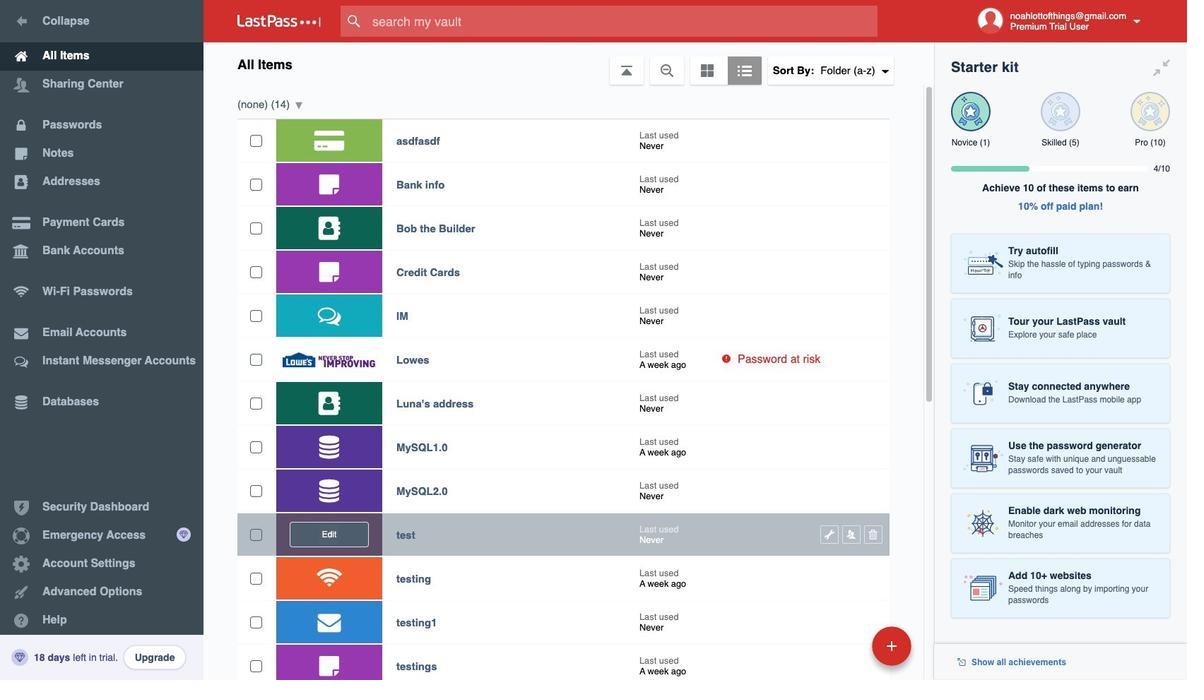 Task type: locate. For each thing, give the bounding box(es) containing it.
vault options navigation
[[204, 42, 934, 85]]

new item navigation
[[775, 623, 920, 681]]



Task type: describe. For each thing, give the bounding box(es) containing it.
Search search field
[[341, 6, 905, 37]]

new item element
[[775, 626, 917, 666]]

main navigation navigation
[[0, 0, 204, 681]]

lastpass image
[[237, 15, 321, 28]]

search my vault text field
[[341, 6, 905, 37]]



